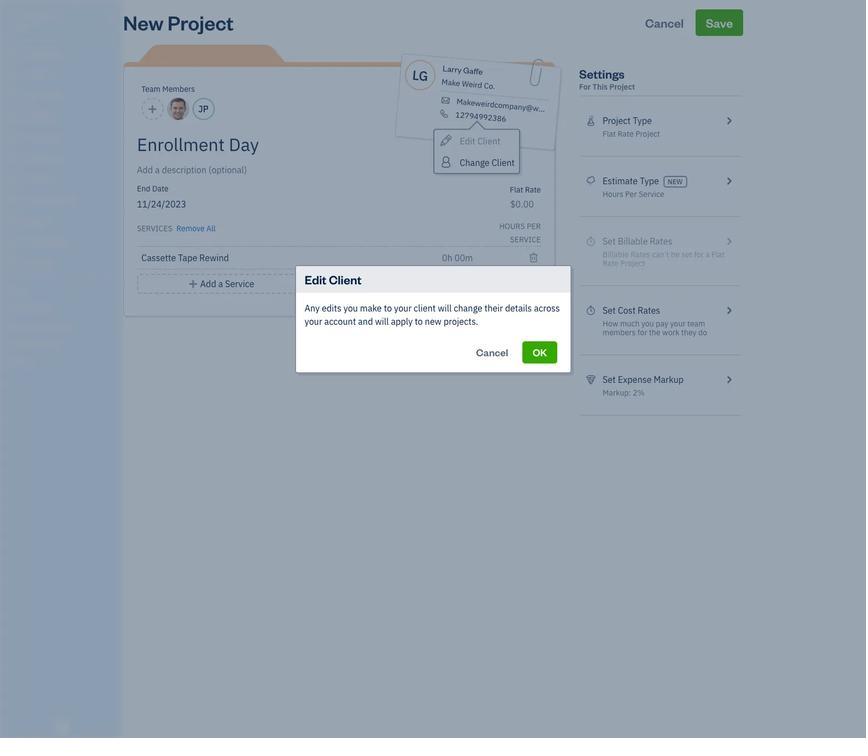 Task type: vqa. For each thing, say whether or not it's contained in the screenshot.
rightmost Nelson
no



Task type: locate. For each thing, give the bounding box(es) containing it.
team
[[687, 319, 705, 329]]

cancel button down projects.
[[466, 342, 518, 364]]

1 vertical spatial client
[[491, 157, 514, 168]]

expenses image
[[586, 373, 596, 386]]

lg
[[411, 66, 429, 85]]

estimate type
[[603, 175, 659, 187]]

add
[[200, 278, 216, 289]]

0 horizontal spatial you
[[344, 303, 358, 314]]

client inside dialog
[[329, 272, 362, 287]]

rate
[[618, 129, 634, 139], [525, 185, 541, 195]]

details
[[505, 303, 532, 314]]

0 horizontal spatial edit client
[[305, 272, 362, 287]]

cancel button
[[635, 9, 694, 36], [466, 342, 518, 364]]

0 vertical spatial chevronright image
[[724, 114, 734, 127]]

1 horizontal spatial to
[[415, 316, 423, 327]]

flat up amount (usd) text field at the top right
[[510, 185, 523, 195]]

3 chevronright image from the top
[[724, 373, 734, 386]]

1 vertical spatial flat
[[510, 185, 523, 195]]

save button
[[696, 9, 743, 36]]

service
[[639, 189, 664, 199], [225, 278, 254, 289]]

1 horizontal spatial service
[[639, 189, 664, 199]]

0 horizontal spatial edit
[[305, 272, 327, 287]]

hours:
[[482, 276, 508, 287]]

0 vertical spatial edit
[[459, 135, 475, 146]]

team members
[[141, 84, 195, 94]]

your up apply at the left of page
[[394, 303, 412, 314]]

0 vertical spatial set
[[603, 305, 616, 316]]

0 vertical spatial hours
[[603, 189, 624, 199]]

client
[[414, 303, 436, 314]]

hours down estimate
[[603, 189, 624, 199]]

service right per
[[639, 189, 664, 199]]

cancel left "save" button
[[645, 15, 684, 30]]

account
[[324, 316, 356, 327]]

1 vertical spatial service
[[225, 278, 254, 289]]

0 horizontal spatial to
[[384, 303, 392, 314]]

bank connections image
[[8, 340, 118, 349]]

this
[[593, 82, 608, 92]]

0h
[[510, 276, 521, 287]]

1 horizontal spatial edit
[[459, 135, 475, 146]]

client
[[477, 135, 500, 146], [491, 157, 514, 168], [329, 272, 362, 287]]

chevronright image
[[724, 304, 734, 317]]

0 vertical spatial client
[[477, 135, 500, 146]]

1 horizontal spatial flat
[[603, 129, 616, 139]]

for
[[579, 82, 591, 92]]

members
[[162, 84, 195, 94]]

you inside the how much you pay your team members for the work they do
[[642, 319, 654, 329]]

rate up amount (usd) text field at the top right
[[525, 185, 541, 195]]

2 chevronright image from the top
[[724, 174, 734, 188]]

cancel
[[645, 15, 684, 30], [476, 346, 508, 359]]

members
[[603, 328, 636, 338]]

chart image
[[7, 237, 20, 249]]

co.
[[483, 81, 495, 91]]

0 horizontal spatial your
[[305, 316, 322, 327]]

service for hours per service
[[639, 189, 664, 199]]

timetracking image
[[586, 304, 596, 317]]

client right change
[[491, 157, 514, 168]]

0 vertical spatial rate
[[618, 129, 634, 139]]

Project Name text field
[[137, 133, 441, 156]]

1 vertical spatial cancel
[[476, 346, 508, 359]]

change client button
[[434, 151, 519, 173]]

cancel inside edit client dialog
[[476, 346, 508, 359]]

rewind
[[199, 252, 229, 263]]

estimate image
[[7, 90, 20, 101]]

new project
[[123, 9, 234, 35]]

gaffe
[[463, 65, 483, 77]]

apps image
[[8, 287, 118, 296]]

flat rate project
[[603, 129, 660, 139]]

0 vertical spatial type
[[633, 115, 652, 126]]

turtle
[[9, 10, 41, 21]]

hours
[[603, 189, 624, 199], [499, 221, 525, 231]]

to
[[384, 303, 392, 314], [415, 316, 423, 327]]

0 horizontal spatial service
[[225, 278, 254, 289]]

set up how
[[603, 305, 616, 316]]

any
[[305, 303, 320, 314]]

date
[[152, 184, 169, 194]]

1 horizontal spatial edit client
[[459, 135, 500, 146]]

0 horizontal spatial will
[[375, 316, 389, 327]]

make
[[441, 77, 460, 88]]

1 vertical spatial edit
[[305, 272, 327, 287]]

12794992386
[[455, 110, 507, 124]]

type for project type
[[633, 115, 652, 126]]

edit client up edits
[[305, 272, 362, 287]]

1 vertical spatial hours
[[499, 221, 525, 231]]

client up change client
[[477, 135, 500, 146]]

estimate
[[603, 175, 638, 187]]

0 vertical spatial flat
[[603, 129, 616, 139]]

much
[[620, 319, 640, 329]]

set for set cost rates
[[603, 305, 616, 316]]

will right and
[[375, 316, 389, 327]]

cancel down projects.
[[476, 346, 508, 359]]

chevronright image
[[724, 114, 734, 127], [724, 174, 734, 188], [724, 373, 734, 386]]

0 horizontal spatial hours
[[499, 221, 525, 231]]

your
[[394, 303, 412, 314], [305, 316, 322, 327], [670, 319, 686, 329]]

0 vertical spatial you
[[344, 303, 358, 314]]

you for pay
[[642, 319, 654, 329]]

2 vertical spatial chevronright image
[[724, 373, 734, 386]]

you
[[344, 303, 358, 314], [642, 319, 654, 329]]

invoice image
[[7, 111, 20, 122]]

1 horizontal spatial you
[[642, 319, 654, 329]]

makeweirdcompany@weird.co
[[456, 96, 563, 116]]

0 horizontal spatial flat
[[510, 185, 523, 195]]

0 horizontal spatial rate
[[525, 185, 541, 195]]

total
[[460, 276, 480, 287]]

1 horizontal spatial hours
[[603, 189, 624, 199]]

type up flat rate project
[[633, 115, 652, 126]]

rate down project type
[[618, 129, 634, 139]]

team members image
[[8, 304, 118, 313]]

projects image
[[586, 114, 596, 127]]

1 vertical spatial edit client
[[305, 272, 362, 287]]

edit client
[[459, 135, 500, 146], [305, 272, 362, 287]]

end
[[137, 184, 150, 194]]

hours per service
[[499, 221, 541, 245]]

type for estimate type
[[640, 175, 659, 187]]

set
[[603, 305, 616, 316], [603, 374, 616, 385]]

0 vertical spatial cancel button
[[635, 9, 694, 36]]

1 vertical spatial you
[[642, 319, 654, 329]]

service for add a service
[[225, 278, 254, 289]]

hours inside hours per service
[[499, 221, 525, 231]]

markup:
[[603, 388, 631, 398]]

2 set from the top
[[603, 374, 616, 385]]

edit client dialog
[[0, 252, 866, 387]]

flat down project type
[[603, 129, 616, 139]]

0 vertical spatial service
[[639, 189, 664, 199]]

your right pay
[[670, 319, 686, 329]]

and
[[358, 316, 373, 327]]

1 vertical spatial cancel button
[[466, 342, 518, 364]]

they
[[681, 328, 697, 338]]

1 vertical spatial type
[[640, 175, 659, 187]]

add team member image
[[147, 102, 158, 116]]

you up the account
[[344, 303, 358, 314]]

0 vertical spatial edit client
[[459, 135, 500, 146]]

will up 'new'
[[438, 303, 452, 314]]

hours up service
[[499, 221, 525, 231]]

client up edits
[[329, 272, 362, 287]]

you inside any edits you make to your client will change their details across your account and will apply to new projects.
[[344, 303, 358, 314]]

1 vertical spatial chevronright image
[[724, 174, 734, 188]]

per
[[527, 221, 541, 231]]

0 horizontal spatial cancel button
[[466, 342, 518, 364]]

service right a
[[225, 278, 254, 289]]

0 horizontal spatial cancel
[[476, 346, 508, 359]]

will
[[438, 303, 452, 314], [375, 316, 389, 327]]

settings for this project
[[579, 66, 635, 92]]

edit client inside button
[[459, 135, 500, 146]]

1 vertical spatial rate
[[525, 185, 541, 195]]

service inside button
[[225, 278, 254, 289]]

type
[[633, 115, 652, 126], [640, 175, 659, 187]]

to left 'new'
[[415, 316, 423, 327]]

you down rates
[[642, 319, 654, 329]]

edit client inside dialog
[[305, 272, 362, 287]]

2 horizontal spatial your
[[670, 319, 686, 329]]

1 horizontal spatial rate
[[618, 129, 634, 139]]

edit up change
[[459, 135, 475, 146]]

00m
[[523, 276, 541, 287]]

1 vertical spatial to
[[415, 316, 423, 327]]

their
[[485, 303, 503, 314]]

1 set from the top
[[603, 305, 616, 316]]

0 vertical spatial cancel
[[645, 15, 684, 30]]

set up markup:
[[603, 374, 616, 385]]

edit client up "change client" button
[[459, 135, 500, 146]]

2 vertical spatial client
[[329, 272, 362, 287]]

1 horizontal spatial cancel
[[645, 15, 684, 30]]

your down "any"
[[305, 316, 322, 327]]

payment image
[[7, 132, 20, 143]]

1 vertical spatial set
[[603, 374, 616, 385]]

type up hours per service on the right of the page
[[640, 175, 659, 187]]

larry gaffe make weird co.
[[441, 63, 495, 91]]

to right make
[[384, 303, 392, 314]]

add a service button
[[137, 274, 305, 294]]

dashboard image
[[7, 48, 20, 59]]

cost
[[618, 305, 636, 316]]

cancel button left "save" button
[[635, 9, 694, 36]]

plus image
[[188, 277, 198, 291]]

settings
[[579, 66, 625, 81]]

weird
[[461, 79, 482, 90]]

1 chevronright image from the top
[[724, 114, 734, 127]]

1 vertical spatial will
[[375, 316, 389, 327]]

edit up "any"
[[305, 272, 327, 287]]

cancel button for ok
[[466, 342, 518, 364]]

expense image
[[7, 153, 20, 164]]

1 horizontal spatial cancel button
[[635, 9, 694, 36]]

0 vertical spatial will
[[438, 303, 452, 314]]

Amount (USD) text field
[[510, 199, 534, 210]]

rate for flat rate
[[525, 185, 541, 195]]

main element
[[0, 0, 149, 738]]



Task type: describe. For each thing, give the bounding box(es) containing it.
timer image
[[7, 195, 20, 206]]

client image
[[7, 69, 20, 80]]

services remove all
[[137, 224, 216, 234]]

edit client button
[[434, 130, 519, 151]]

edit inside dialog
[[305, 272, 327, 287]]

chevronright image for estimate type
[[724, 174, 734, 188]]

cancel for ok
[[476, 346, 508, 359]]

rates
[[638, 305, 660, 316]]

hours for services
[[499, 221, 525, 231]]

larry
[[442, 63, 462, 75]]

1 horizontal spatial will
[[438, 303, 452, 314]]

remove project service image
[[529, 251, 539, 265]]

rate for flat rate project
[[618, 129, 634, 139]]

ok button
[[523, 342, 557, 364]]

save
[[706, 15, 733, 30]]

expense
[[618, 374, 652, 385]]

projects.
[[444, 316, 478, 327]]

client for 'edit client' button
[[477, 135, 500, 146]]

how
[[603, 319, 618, 329]]

how much you pay your team members for the work they do
[[603, 319, 707, 338]]

any edits you make to your client will change their details across your account and will apply to new projects.
[[305, 303, 560, 327]]

edits
[[322, 303, 341, 314]]

per
[[625, 189, 637, 199]]

set for set expense markup
[[603, 374, 616, 385]]

flat for flat rate project
[[603, 129, 616, 139]]

phone image
[[438, 109, 450, 119]]

total hours: 0h 00m
[[460, 276, 541, 287]]

owner
[[9, 22, 29, 30]]

report image
[[7, 258, 20, 270]]

freshbooks image
[[52, 721, 70, 734]]

cassette tape rewind
[[141, 252, 229, 263]]

markup
[[654, 374, 684, 385]]

estimates image
[[586, 174, 596, 188]]

your inside the how much you pay your team members for the work they do
[[670, 319, 686, 329]]

a
[[218, 278, 223, 289]]

remove all button
[[174, 220, 216, 235]]

end date
[[137, 184, 169, 194]]

edit inside button
[[459, 135, 475, 146]]

cancel button for save
[[635, 9, 694, 36]]

tape
[[178, 252, 197, 263]]

add a service
[[200, 278, 254, 289]]

jp
[[198, 104, 209, 115]]

cassette
[[141, 252, 176, 263]]

change
[[454, 303, 483, 314]]

set cost rates
[[603, 305, 660, 316]]

do
[[698, 328, 707, 338]]

the
[[649, 328, 661, 338]]

flat for flat rate
[[510, 185, 523, 195]]

pay
[[656, 319, 668, 329]]

apply
[[391, 316, 413, 327]]

new
[[123, 9, 164, 35]]

1 horizontal spatial your
[[394, 303, 412, 314]]

chevronright image for project type
[[724, 114, 734, 127]]

settings image
[[8, 358, 118, 366]]

2%
[[633, 388, 645, 398]]

flat rate
[[510, 185, 541, 195]]

End date in  format text field
[[137, 199, 339, 210]]

make
[[360, 303, 382, 314]]

team
[[141, 84, 161, 94]]

turtle inc owner
[[9, 10, 58, 30]]

across
[[534, 303, 560, 314]]

hours per service
[[603, 189, 664, 199]]

ok
[[533, 346, 547, 359]]

change client
[[459, 157, 514, 168]]

project inside settings for this project
[[610, 82, 635, 92]]

inc
[[43, 10, 58, 21]]

envelope image
[[439, 96, 451, 105]]

0h 00m text field
[[442, 252, 474, 263]]

set expense markup
[[603, 374, 684, 385]]

work
[[662, 328, 680, 338]]

new
[[425, 316, 442, 327]]

client for "change client" button
[[491, 157, 514, 168]]

Project Description text field
[[137, 163, 441, 177]]

cancel for save
[[645, 15, 684, 30]]

chevronright image for set expense markup
[[724, 373, 734, 386]]

markup: 2%
[[603, 388, 645, 398]]

for
[[638, 328, 647, 338]]

hours for estimate type
[[603, 189, 624, 199]]

items and services image
[[8, 322, 118, 331]]

project type
[[603, 115, 652, 126]]

change
[[459, 157, 489, 168]]

0 vertical spatial to
[[384, 303, 392, 314]]

service
[[510, 235, 541, 245]]

you for make
[[344, 303, 358, 314]]

all
[[206, 224, 216, 234]]

project image
[[7, 174, 20, 185]]

services
[[137, 224, 172, 234]]

remove
[[176, 224, 205, 234]]

money image
[[7, 216, 20, 227]]

new
[[668, 178, 683, 186]]



